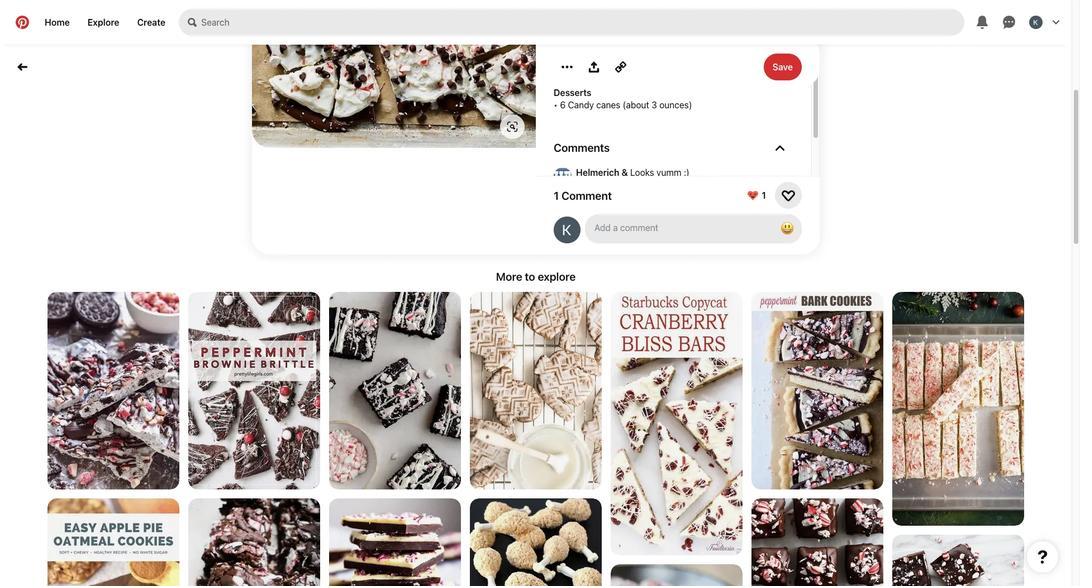 Task type: describe. For each thing, give the bounding box(es) containing it.
chips,
[[636, 13, 660, 23]]

yumm
[[657, 168, 682, 178]]

dairy
[[554, 56, 576, 67]]

sea
[[589, 25, 605, 35]]

• 12 oz chocolate, semisweet • 1/4 cup chocolate chips, mini semisweet • 1/2 tsp sea salt, coarse • 1/2 tsp vanilla extract
[[554, 1, 724, 48]]

2 tsp from the top
[[574, 37, 587, 48]]

oz
[[572, 1, 581, 11]]

chewy cheddar puppy puffs image
[[470, 499, 602, 587]]

ounces)
[[660, 100, 692, 110]]

this contains an image of: easy peppermint bark recipe image
[[329, 499, 461, 587]]

helmerich & link
[[576, 168, 628, 178]]

1 for 1
[[762, 191, 766, 201]]

candy
[[568, 100, 594, 110]]

more
[[496, 271, 522, 283]]

4 • from the top
[[554, 37, 558, 48]]

explore
[[538, 271, 576, 283]]

search icon image
[[188, 18, 197, 27]]

this contains an image of: peppermint bark brownie bites image
[[752, 499, 884, 587]]

chocolate,
[[584, 1, 627, 11]]

it's the best of both worlds! buttery shortbread cookies topped with melted chocolate and peppermint candy canes. image
[[752, 292, 884, 490]]

Search text field
[[201, 9, 965, 36]]

explore
[[88, 17, 119, 27]]

reaction image
[[782, 189, 795, 202]]

desserts
[[554, 88, 592, 98]]

1 tsp from the top
[[574, 25, 587, 35]]

more to explore
[[496, 271, 576, 283]]

salt,
[[607, 25, 624, 35]]

this contains an image of: white chocolate peppermint rice krispie treats - the kitchen girl image
[[893, 292, 1025, 527]]

2 1/2 from the top
[[560, 37, 572, 48]]

milk
[[620, 69, 636, 79]]

comments
[[554, 141, 610, 154]]

desserts • 6 candy canes (about 3 ounces)
[[554, 88, 692, 110]]

chocolate
[[592, 13, 633, 23]]

kendall parks image
[[1030, 16, 1043, 29]]

rich and fudgy peppermint-infused brownies are topped with a fluffy peppermint frosting and chocolate bark. the ultimate holiday treat in our home. i guarantee it will be in yours, too! | via broma bakery image
[[893, 535, 1025, 587]]

yogurt
[[685, 69, 711, 79]]

:)
[[684, 168, 690, 178]]

6
[[560, 100, 566, 110]]

1 for 1 comment
[[554, 189, 559, 202]]

create
[[137, 17, 166, 27]]

to
[[525, 271, 535, 283]]

helmerich & image
[[554, 168, 572, 186]]

expand icon image
[[776, 143, 785, 152]]

create link
[[128, 9, 174, 36]]

2 • from the top
[[554, 13, 558, 23]]

3 • from the top
[[554, 25, 558, 35]]



Task type: locate. For each thing, give the bounding box(es) containing it.
1/2
[[560, 25, 572, 35], [560, 37, 572, 48]]

0 horizontal spatial 1
[[554, 189, 559, 202]]

0 vertical spatial 1/2
[[560, 25, 572, 35]]

helmerich
[[576, 168, 620, 178]]

1 1/2 from the top
[[560, 25, 572, 35]]

•
[[554, 1, 558, 11], [554, 13, 558, 23], [554, 25, 558, 35], [554, 37, 558, 48], [554, 100, 558, 110]]

12
[[560, 1, 569, 11]]

plain
[[638, 69, 658, 79]]

tsp down search text field
[[574, 37, 587, 48]]

3
[[652, 100, 657, 110]]

kendallparks02 image
[[554, 217, 581, 244]]

my adorable embossed gingerbread cookies are made with carved rolling pins for a beautifully detailed look that's practically effortless to achieve. embossed cookies are the perfect easy christmas cookie for busy holiday cooks. image
[[470, 292, 602, 490]]

semisweet right mini at the right of the page
[[681, 13, 724, 23]]

home
[[45, 17, 70, 27]]

1 comment
[[554, 189, 612, 202]]

2
[[560, 69, 566, 79]]

• inside desserts • 6 candy canes (about 3 ounces)
[[554, 100, 558, 110]]

semisweet up chips,
[[630, 1, 673, 11]]

click to shop image
[[507, 121, 518, 132]]

1 down helmerich & icon
[[554, 189, 559, 202]]

the best sugared cranberries - jen around the world image
[[611, 565, 743, 587]]

1/2 up dairy
[[560, 37, 572, 48]]

canes
[[597, 100, 621, 110]]

comment
[[562, 189, 612, 202]]

this contains an image of: healthy peppermint brownies image
[[329, 292, 461, 490]]

vanilla
[[589, 37, 616, 48]]

1 • from the top
[[554, 1, 558, 11]]

0 vertical spatial semisweet
[[630, 1, 673, 11]]

this contains an image of: peppermint brownie brittle recipe image
[[188, 292, 320, 490]]

semisweet
[[630, 1, 673, 11], [681, 13, 724, 23]]

cups
[[568, 69, 588, 79]]

cup
[[575, 13, 590, 23]]

save button
[[764, 54, 802, 80], [764, 54, 802, 80]]

extract
[[618, 37, 646, 48]]

cranberry bliss bars - starbucks copycat. blondies with cranberries, white chocolate, orange, and cream chieese icing. #starbucksrecipes #holiday #holidayrecipes #recipes #blondies #desserts #dessertrecipes #cranberries #cranberry #cranberryrecipes image
[[611, 292, 743, 556]]

helmerich & looks yumm :)
[[576, 168, 690, 178]]

😃
[[781, 221, 794, 236]]

1/4
[[560, 13, 572, 23]]

looks
[[630, 168, 654, 178]]

dairy 2 cups whole-milk plain greek yogurt
[[554, 56, 711, 79]]

tsp down cup
[[574, 25, 587, 35]]

5 • from the top
[[554, 100, 558, 110]]

&
[[622, 168, 628, 178]]

1 left reaction image
[[762, 191, 766, 201]]

coarse
[[626, 25, 654, 35]]

😃 button
[[585, 215, 802, 244], [776, 218, 799, 240]]

whole-
[[590, 69, 620, 79]]

home link
[[36, 9, 79, 36]]

0 vertical spatial tsp
[[574, 25, 587, 35]]

explore link
[[79, 9, 128, 36]]

Add a comment field
[[595, 223, 767, 233]]

(about
[[623, 100, 649, 110]]

1 vertical spatial tsp
[[574, 37, 587, 48]]

1 horizontal spatial semisweet
[[681, 13, 724, 23]]

save
[[773, 62, 793, 72]]

list
[[0, 292, 1072, 587]]

loaded peppermint brownies - gooey, rich chocolate brownies topped with crushed peppermint, white chocolate curls and a drizzle of melted dark chocolate - the ultimate holiday treat! #christmasbaking #holidaybaking #holidayrecipes #dessert #brownies #peppermint #peppermintchocolate #bluebowlrecipes | bluebowlrecipes.com image
[[188, 499, 320, 587]]

oreo peppermint bark – lemon tree dwelling image
[[48, 292, 179, 490]]

mini
[[662, 13, 679, 23]]

1/2 down 1/4
[[560, 25, 572, 35]]

1
[[554, 189, 559, 202], [762, 191, 766, 201]]

tsp
[[574, 25, 587, 35], [574, 37, 587, 48]]

0 horizontal spatial semisweet
[[630, 1, 673, 11]]

1 horizontal spatial 1
[[762, 191, 766, 201]]

this contains an image of: easy & healthy apple pie oatmeal cookies recipe — clean eating & low calorie! image
[[48, 499, 179, 587]]

1 vertical spatial semisweet
[[681, 13, 724, 23]]

1 vertical spatial 1/2
[[560, 37, 572, 48]]

greek
[[660, 69, 683, 79]]

comments button
[[554, 141, 794, 154]]



Task type: vqa. For each thing, say whether or not it's contained in the screenshot.
2nd tsp from the bottom of the • 12 oz Chocolate, semisweet • 1/4 cup Chocolate chips, mini semisweet • 1/2 tsp Sea salt, coarse • 1/2 tsp Vanilla extract in the right top of the page
yes



